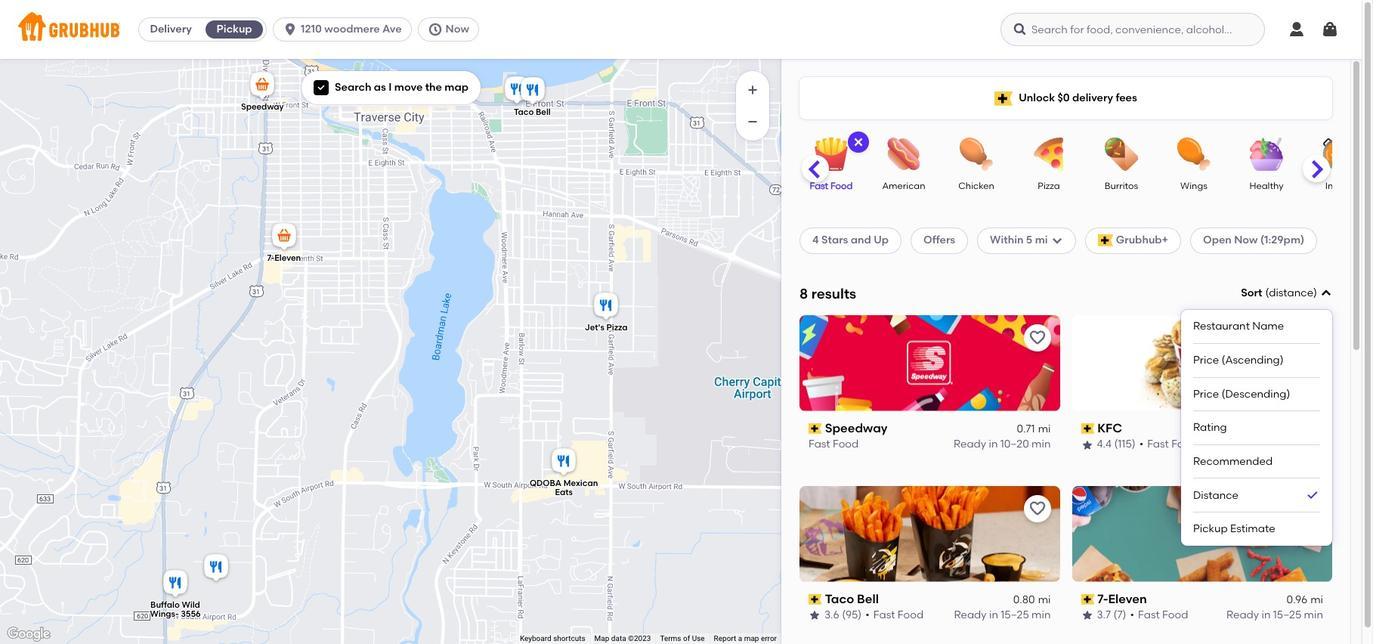Task type: locate. For each thing, give the bounding box(es) containing it.
grubhub plus flag logo image left unlock
[[995, 91, 1013, 105]]

pizza down pizza image
[[1038, 181, 1061, 191]]

mi
[[1036, 234, 1048, 247], [1039, 423, 1051, 436], [1039, 594, 1051, 606], [1311, 594, 1324, 606]]

save this restaurant image
[[1029, 329, 1047, 347], [1301, 329, 1319, 347], [1301, 500, 1319, 518]]

mexican
[[564, 479, 598, 489]]

0 vertical spatial speedway
[[241, 102, 284, 112]]

now button
[[418, 17, 485, 42]]

auntie anne's image
[[201, 552, 231, 585]]

1 vertical spatial price
[[1194, 388, 1220, 400]]

0 horizontal spatial 7-
[[267, 253, 275, 263]]

min down 0.71 mi
[[1032, 438, 1051, 451]]

min down 0.96 mi
[[1305, 609, 1324, 622]]

0 horizontal spatial 7-eleven
[[267, 253, 301, 263]]

1 horizontal spatial •
[[1131, 609, 1135, 622]]

pickup down distance
[[1194, 523, 1228, 536]]

star icon image left 3.6
[[809, 610, 821, 622]]

0 horizontal spatial taco
[[514, 107, 534, 117]]

restaurant
[[1194, 320, 1251, 333]]

speedway inside speedway taco bell
[[241, 102, 284, 112]]

• for 7-eleven
[[1131, 609, 1135, 622]]

0 vertical spatial bell
[[536, 107, 551, 117]]

speedway logo image
[[800, 315, 1060, 411]]

svg image
[[1288, 20, 1307, 39], [1322, 20, 1340, 39], [1051, 235, 1064, 247], [1321, 287, 1333, 300]]

pickup estimate
[[1194, 523, 1276, 536]]

save this restaurant button for taco bell
[[1024, 495, 1051, 522]]

mi right 0.71
[[1039, 423, 1051, 436]]

1 horizontal spatial ready in 10–20 min
[[1227, 438, 1324, 451]]

food for 3.6 (95)
[[898, 609, 924, 622]]

0 vertical spatial price
[[1194, 354, 1220, 367]]

0 vertical spatial taco
[[514, 107, 534, 117]]

star icon image left 3.7
[[1082, 610, 1094, 622]]

eats
[[555, 488, 573, 498]]

2 ready in 15–25 min from the left
[[1227, 609, 1324, 622]]

check icon image
[[1306, 488, 1321, 503]]

results
[[812, 285, 857, 302]]

1 horizontal spatial 10–20
[[1274, 438, 1302, 451]]

bell
[[536, 107, 551, 117], [858, 592, 879, 606]]

0 horizontal spatial bell
[[536, 107, 551, 117]]

use
[[692, 634, 705, 643]]

pizza right the jet's
[[607, 323, 628, 333]]

within 5 mi
[[991, 234, 1048, 247]]

distance
[[1194, 489, 1239, 502]]

name
[[1253, 320, 1285, 333]]

0 vertical spatial grubhub plus flag logo image
[[995, 91, 1013, 105]]

$0
[[1058, 91, 1070, 104]]

ready in 10–20 min down 0.71
[[954, 438, 1051, 451]]

list box inside field
[[1194, 310, 1321, 546]]

1 vertical spatial fast food
[[809, 438, 859, 451]]

indian
[[1326, 181, 1354, 191]]

pizza image
[[1023, 138, 1076, 171]]

save this restaurant button
[[1024, 324, 1051, 351], [1297, 324, 1324, 351], [1024, 495, 1051, 522], [1297, 495, 1324, 522]]

healthy image
[[1241, 138, 1294, 171]]

1 15–25 from the left
[[1001, 609, 1030, 622]]

1 horizontal spatial 15–25
[[1274, 609, 1302, 622]]

speedway
[[241, 102, 284, 112], [825, 421, 888, 435]]

grubhub plus flag logo image for grubhub+
[[1098, 235, 1114, 247]]

(95)
[[842, 609, 862, 622]]

0 vertical spatial 7-
[[267, 253, 275, 263]]

1 vertical spatial speedway
[[825, 421, 888, 435]]

min for taco bell
[[1032, 609, 1051, 622]]

kfc
[[1098, 421, 1123, 435]]

1 horizontal spatial pickup
[[1194, 523, 1228, 536]]

1 vertical spatial pickup
[[1194, 523, 1228, 536]]

1 ready in 10–20 min from the left
[[954, 438, 1051, 451]]

1 horizontal spatial map
[[745, 634, 760, 643]]

0 horizontal spatial map
[[445, 81, 469, 94]]

1 horizontal spatial eleven
[[1109, 592, 1148, 606]]

subscription pass image
[[809, 423, 822, 434], [809, 594, 822, 605], [1082, 594, 1095, 605]]

keyboard shortcuts
[[520, 634, 586, 643]]

svg image up unlock
[[1013, 22, 1028, 37]]

taco inside speedway taco bell
[[514, 107, 534, 117]]

open
[[1204, 234, 1232, 247]]

svg image inside now 'button'
[[428, 22, 443, 37]]

mi for 7-eleven
[[1311, 594, 1324, 606]]

7 eleven image
[[269, 221, 299, 254]]

speedway for speedway taco bell
[[241, 102, 284, 112]]

3.7
[[1098, 609, 1112, 622]]

(1:29pm)
[[1261, 234, 1305, 247]]

1 horizontal spatial speedway
[[825, 421, 888, 435]]

0 vertical spatial 7-eleven
[[267, 253, 301, 263]]

ready in 15–25 min down 0.96 on the right
[[1227, 609, 1324, 622]]

move
[[395, 81, 423, 94]]

2 ready in 10–20 min from the left
[[1227, 438, 1324, 451]]

15–25 down 0.80
[[1001, 609, 1030, 622]]

now right ave
[[446, 23, 469, 36]]

open now (1:29pm)
[[1204, 234, 1305, 247]]

2 horizontal spatial •
[[1140, 438, 1144, 451]]

0 horizontal spatial speedway
[[241, 102, 284, 112]]

star icon image down subscription pass icon
[[1082, 439, 1094, 451]]

min for 7-eleven
[[1305, 609, 1324, 622]]

list box containing restaurant name
[[1194, 310, 1321, 546]]

0 vertical spatial eleven
[[275, 253, 301, 263]]

1 horizontal spatial taco
[[825, 592, 855, 606]]

1 vertical spatial 7-eleven
[[1098, 592, 1148, 606]]

10–20 down 0.71
[[1001, 438, 1030, 451]]

0 vertical spatial pickup
[[217, 23, 252, 36]]

mi right 0.80
[[1039, 594, 1051, 606]]

)
[[1314, 287, 1318, 299]]

None field
[[1182, 286, 1333, 546]]

a
[[739, 634, 743, 643]]

grubhub+
[[1117, 234, 1169, 247]]

0 horizontal spatial pizza
[[607, 323, 628, 333]]

kfc image
[[502, 74, 532, 107]]

now
[[446, 23, 469, 36], [1235, 234, 1259, 247]]

food
[[831, 181, 853, 191], [833, 438, 859, 451], [1172, 438, 1198, 451], [898, 609, 924, 622], [1163, 609, 1189, 622]]

terms
[[660, 634, 682, 643]]

sort ( distance )
[[1242, 287, 1318, 299]]

15–25 for taco bell
[[1001, 609, 1030, 622]]

15–25 for 7-eleven
[[1274, 609, 1302, 622]]

price for price (descending)
[[1194, 388, 1220, 400]]

•
[[1140, 438, 1144, 451], [866, 609, 870, 622], [1131, 609, 1135, 622]]

healthy
[[1250, 181, 1284, 191]]

ready in 10–20 min for "speedway logo"
[[954, 438, 1051, 451]]

price up rating
[[1194, 388, 1220, 400]]

map
[[445, 81, 469, 94], [745, 634, 760, 643]]

taco bell logo image
[[800, 486, 1060, 582]]

0 horizontal spatial ready in 10–20 min
[[954, 438, 1051, 451]]

jet's pizza
[[585, 323, 628, 333]]

15–25
[[1001, 609, 1030, 622], [1274, 609, 1302, 622]]

svg image for 1210 woodmere ave
[[283, 22, 298, 37]]

save this restaurant image for 7-eleven
[[1301, 500, 1319, 518]]

• right (7)
[[1131, 609, 1135, 622]]

pickup right delivery button
[[217, 23, 252, 36]]

bell up '(95)'
[[858, 592, 879, 606]]

map right the
[[445, 81, 469, 94]]

list box
[[1194, 310, 1321, 546]]

0 horizontal spatial ready in 15–25 min
[[955, 609, 1051, 622]]

data
[[612, 634, 627, 643]]

taco
[[514, 107, 534, 117], [825, 592, 855, 606]]

ready in 10–20 min up recommended
[[1227, 438, 1324, 451]]

1 horizontal spatial 7-eleven
[[1098, 592, 1148, 606]]

2 price from the top
[[1194, 388, 1220, 400]]

1 horizontal spatial grubhub plus flag logo image
[[1098, 235, 1114, 247]]

1 10–20 from the left
[[1001, 438, 1030, 451]]

1 vertical spatial 7-
[[1098, 592, 1109, 606]]

0 horizontal spatial now
[[446, 23, 469, 36]]

mi for speedway
[[1039, 423, 1051, 436]]

ready in 15–25 min for taco bell
[[955, 609, 1051, 622]]

min down the 0.80 mi
[[1032, 609, 1051, 622]]

subscription pass image for speedway
[[809, 423, 822, 434]]

1 price from the top
[[1194, 354, 1220, 367]]

1 horizontal spatial ready in 15–25 min
[[1227, 609, 1324, 622]]

subscription pass image for 7-eleven
[[1082, 594, 1095, 605]]

min
[[1032, 438, 1051, 451], [1305, 438, 1324, 451], [1032, 609, 1051, 622], [1305, 609, 1324, 622]]

10–20
[[1001, 438, 1030, 451], [1274, 438, 1302, 451]]

pickup inside button
[[217, 23, 252, 36]]

4 stars and up
[[813, 234, 889, 247]]

• right '(95)'
[[866, 609, 870, 622]]

• fast food for 7-eleven
[[1131, 609, 1189, 622]]

pickup for pickup estimate
[[1194, 523, 1228, 536]]

now right open
[[1235, 234, 1259, 247]]

chicken
[[959, 181, 995, 191]]

4.4
[[1098, 438, 1112, 451]]

ready in 15–25 min for 7-eleven
[[1227, 609, 1324, 622]]

ready
[[954, 438, 987, 451], [1227, 438, 1259, 451], [955, 609, 987, 622], [1227, 609, 1260, 622]]

burritos image
[[1096, 138, 1149, 171]]

map region
[[0, 0, 910, 644]]

grubhub plus flag logo image left 'grubhub+'
[[1098, 235, 1114, 247]]

star icon image for 7-eleven
[[1082, 610, 1094, 622]]

svg image inside 1210 woodmere ave button
[[283, 22, 298, 37]]

within
[[991, 234, 1024, 247]]

10–20 for "speedway logo"
[[1001, 438, 1030, 451]]

(115)
[[1115, 438, 1136, 451]]

0 horizontal spatial grubhub plus flag logo image
[[995, 91, 1013, 105]]

min for speedway
[[1032, 438, 1051, 451]]

1 horizontal spatial bell
[[858, 592, 879, 606]]

2 10–20 from the left
[[1274, 438, 1302, 451]]

1 horizontal spatial 7-
[[1098, 592, 1109, 606]]

svg image left 1210
[[283, 22, 298, 37]]

0 vertical spatial pizza
[[1038, 181, 1061, 191]]

• fast food right '(95)'
[[866, 609, 924, 622]]

ready in 10–20 min
[[954, 438, 1051, 451], [1227, 438, 1324, 451]]

0 horizontal spatial pickup
[[217, 23, 252, 36]]

buffalo wild wings- 3556 image
[[160, 568, 191, 601]]

report a map error link
[[714, 634, 777, 643]]

save this restaurant button for 7-eleven
[[1297, 495, 1324, 522]]

(
[[1266, 287, 1270, 299]]

bell right kfc image
[[536, 107, 551, 117]]

• right (115)
[[1140, 438, 1144, 451]]

7-eleven
[[267, 253, 301, 263], [1098, 592, 1148, 606]]

1 ready in 15–25 min from the left
[[955, 609, 1051, 622]]

• fast food right (7)
[[1131, 609, 1189, 622]]

grubhub plus flag logo image
[[995, 91, 1013, 105], [1098, 235, 1114, 247]]

now inside 'button'
[[446, 23, 469, 36]]

keyboard shortcuts button
[[520, 634, 586, 644]]

price
[[1194, 354, 1220, 367], [1194, 388, 1220, 400]]

0 horizontal spatial 15–25
[[1001, 609, 1030, 622]]

qdoba mexican eats
[[530, 479, 598, 498]]

american
[[883, 181, 926, 191]]

price down restaurant
[[1194, 354, 1220, 367]]

food for 4.4 (115)
[[1172, 438, 1198, 451]]

svg image right ave
[[428, 22, 443, 37]]

15–25 down 0.96 on the right
[[1274, 609, 1302, 622]]

0 horizontal spatial eleven
[[275, 253, 301, 263]]

star icon image
[[1082, 439, 1094, 451], [809, 610, 821, 622], [1082, 610, 1094, 622]]

ready in 15–25 min
[[955, 609, 1051, 622], [1227, 609, 1324, 622]]

0 vertical spatial fast food
[[810, 181, 853, 191]]

eleven
[[275, 253, 301, 263], [1109, 592, 1148, 606]]

10–20 for "kfc logo"
[[1274, 438, 1302, 451]]

7-eleven inside the map region
[[267, 253, 301, 263]]

map right a
[[745, 634, 760, 643]]

1210 woodmere ave
[[301, 23, 402, 36]]

2 15–25 from the left
[[1274, 609, 1302, 622]]

svg image left search
[[317, 83, 326, 92]]

pickup inside list box
[[1194, 523, 1228, 536]]

speedway for speedway
[[825, 421, 888, 435]]

0 horizontal spatial 10–20
[[1001, 438, 1030, 451]]

1 vertical spatial pizza
[[607, 323, 628, 333]]

mi right 0.96 on the right
[[1311, 594, 1324, 606]]

svg image
[[283, 22, 298, 37], [428, 22, 443, 37], [1013, 22, 1028, 37], [317, 83, 326, 92], [853, 136, 865, 148]]

distance option
[[1194, 479, 1321, 513]]

1 vertical spatial now
[[1235, 234, 1259, 247]]

0 vertical spatial now
[[446, 23, 469, 36]]

0 horizontal spatial •
[[866, 609, 870, 622]]

10–20 down the (descending)
[[1274, 438, 1302, 451]]

map
[[595, 634, 610, 643]]

ready for 7-eleven
[[1227, 609, 1260, 622]]

ready in 15–25 min down 0.80
[[955, 609, 1051, 622]]

1 vertical spatial grubhub plus flag logo image
[[1098, 235, 1114, 247]]



Task type: describe. For each thing, give the bounding box(es) containing it.
food for 3.7 (7)
[[1163, 609, 1189, 622]]

restaurant name
[[1194, 320, 1285, 333]]

save this restaurant image for speedway
[[1029, 329, 1047, 347]]

terms of use
[[660, 634, 705, 643]]

wild
[[182, 600, 200, 610]]

8 results
[[800, 285, 857, 302]]

jet's
[[585, 323, 605, 333]]

0.80 mi
[[1014, 594, 1051, 606]]

star icon image for taco bell
[[809, 610, 821, 622]]

bell inside speedway taco bell
[[536, 107, 551, 117]]

(descending)
[[1222, 388, 1291, 400]]

ready in 10–20 min for "kfc logo"
[[1227, 438, 1324, 451]]

8
[[800, 285, 809, 302]]

ave
[[383, 23, 402, 36]]

grubhub plus flag logo image for unlock $0 delivery fees
[[995, 91, 1013, 105]]

1210 woodmere ave button
[[273, 17, 418, 42]]

unlock $0 delivery fees
[[1019, 91, 1138, 104]]

estimate
[[1231, 523, 1276, 536]]

burritos
[[1105, 181, 1139, 191]]

subscription pass image for taco bell
[[809, 594, 822, 605]]

©2023
[[628, 634, 651, 643]]

wings
[[1181, 181, 1208, 191]]

ready for speedway
[[954, 438, 987, 451]]

kfc link
[[1082, 420, 1324, 437]]

4.4 (115)
[[1098, 438, 1136, 451]]

minus icon image
[[746, 114, 761, 129]]

• fast food for taco bell
[[866, 609, 924, 622]]

svg image for now
[[428, 22, 443, 37]]

0.71 mi
[[1017, 423, 1051, 436]]

american image
[[878, 138, 931, 171]]

indian image
[[1313, 138, 1366, 171]]

fast for 4.4 (115)
[[1148, 438, 1170, 451]]

in for 7-eleven
[[1262, 609, 1271, 622]]

none field containing sort
[[1182, 286, 1333, 546]]

price (descending)
[[1194, 388, 1291, 400]]

taco bell image
[[518, 75, 548, 108]]

speedway image
[[247, 70, 278, 103]]

3.7 (7)
[[1098, 609, 1127, 622]]

jet's pizza image
[[591, 290, 622, 324]]

stars
[[822, 234, 849, 247]]

error
[[761, 634, 777, 643]]

1 vertical spatial taco
[[825, 592, 855, 606]]

(7)
[[1114, 609, 1127, 622]]

map data ©2023
[[595, 634, 651, 643]]

distance
[[1270, 287, 1314, 299]]

wings image
[[1168, 138, 1221, 171]]

3.6
[[825, 609, 840, 622]]

1 vertical spatial map
[[745, 634, 760, 643]]

offers
[[924, 234, 956, 247]]

pickup for pickup
[[217, 23, 252, 36]]

delivery
[[1073, 91, 1114, 104]]

save this restaurant button for speedway
[[1024, 324, 1051, 351]]

taco bell
[[825, 592, 879, 606]]

3556
[[181, 609, 201, 619]]

unlock
[[1019, 91, 1056, 104]]

and
[[851, 234, 872, 247]]

mi right 5
[[1036, 234, 1048, 247]]

min up check icon
[[1305, 438, 1324, 451]]

0 vertical spatial map
[[445, 81, 469, 94]]

0.96
[[1287, 594, 1308, 606]]

main navigation navigation
[[0, 0, 1363, 59]]

subscription pass image
[[1082, 423, 1095, 434]]

svg image inside field
[[1321, 287, 1333, 300]]

wings-
[[150, 609, 179, 619]]

5
[[1027, 234, 1033, 247]]

price (ascending)
[[1194, 354, 1284, 367]]

7-eleven logo image
[[1073, 486, 1333, 582]]

1 vertical spatial bell
[[858, 592, 879, 606]]

1 horizontal spatial now
[[1235, 234, 1259, 247]]

woodmere
[[325, 23, 380, 36]]

buffalo
[[151, 600, 180, 610]]

delivery button
[[139, 17, 203, 42]]

in for speedway
[[989, 438, 998, 451]]

qdoba mexican eats image
[[549, 446, 579, 479]]

svg image for search as i move the map
[[317, 83, 326, 92]]

ready for taco bell
[[955, 609, 987, 622]]

as
[[374, 81, 386, 94]]

fast for 3.7 (7)
[[1139, 609, 1160, 622]]

terms of use link
[[660, 634, 705, 643]]

4
[[813, 234, 819, 247]]

fast for 3.6 (95)
[[874, 609, 896, 622]]

(ascending)
[[1222, 354, 1284, 367]]

Search for food, convenience, alcohol... search field
[[1001, 13, 1266, 46]]

recommended
[[1194, 455, 1273, 468]]

report a map error
[[714, 634, 777, 643]]

• fast food down kfc link
[[1140, 438, 1198, 451]]

buffalo wild wings- 3556
[[150, 600, 201, 619]]

eleven inside the map region
[[275, 253, 301, 263]]

kfc logo image
[[1073, 315, 1333, 411]]

sort
[[1242, 287, 1263, 299]]

7- inside the map region
[[267, 253, 275, 263]]

svg image left american image
[[853, 136, 865, 148]]

report
[[714, 634, 737, 643]]

google image
[[4, 625, 54, 644]]

delivery
[[150, 23, 192, 36]]

plus icon image
[[746, 82, 761, 98]]

fast food image
[[805, 138, 858, 171]]

up
[[874, 234, 889, 247]]

keyboard
[[520, 634, 552, 643]]

in for taco bell
[[990, 609, 999, 622]]

fees
[[1116, 91, 1138, 104]]

save this restaurant image
[[1029, 500, 1047, 518]]

1 vertical spatial eleven
[[1109, 592, 1148, 606]]

of
[[684, 634, 690, 643]]

0.80
[[1014, 594, 1036, 606]]

i
[[389, 81, 392, 94]]

the
[[425, 81, 442, 94]]

price for price (ascending)
[[1194, 354, 1220, 367]]

shortcuts
[[554, 634, 586, 643]]

chicken image
[[950, 138, 1003, 171]]

qdoba
[[530, 479, 562, 489]]

speedway taco bell
[[241, 102, 551, 117]]

• for taco bell
[[866, 609, 870, 622]]

0.71
[[1017, 423, 1036, 436]]

rating
[[1194, 421, 1228, 434]]

search as i move the map
[[335, 81, 469, 94]]

pizza inside the map region
[[607, 323, 628, 333]]

3.6 (95)
[[825, 609, 862, 622]]

0.96 mi
[[1287, 594, 1324, 606]]

1210
[[301, 23, 322, 36]]

pickup button
[[203, 17, 266, 42]]

mi for taco bell
[[1039, 594, 1051, 606]]

1 horizontal spatial pizza
[[1038, 181, 1061, 191]]



Task type: vqa. For each thing, say whether or not it's contained in the screenshot.
Map data ©2023
yes



